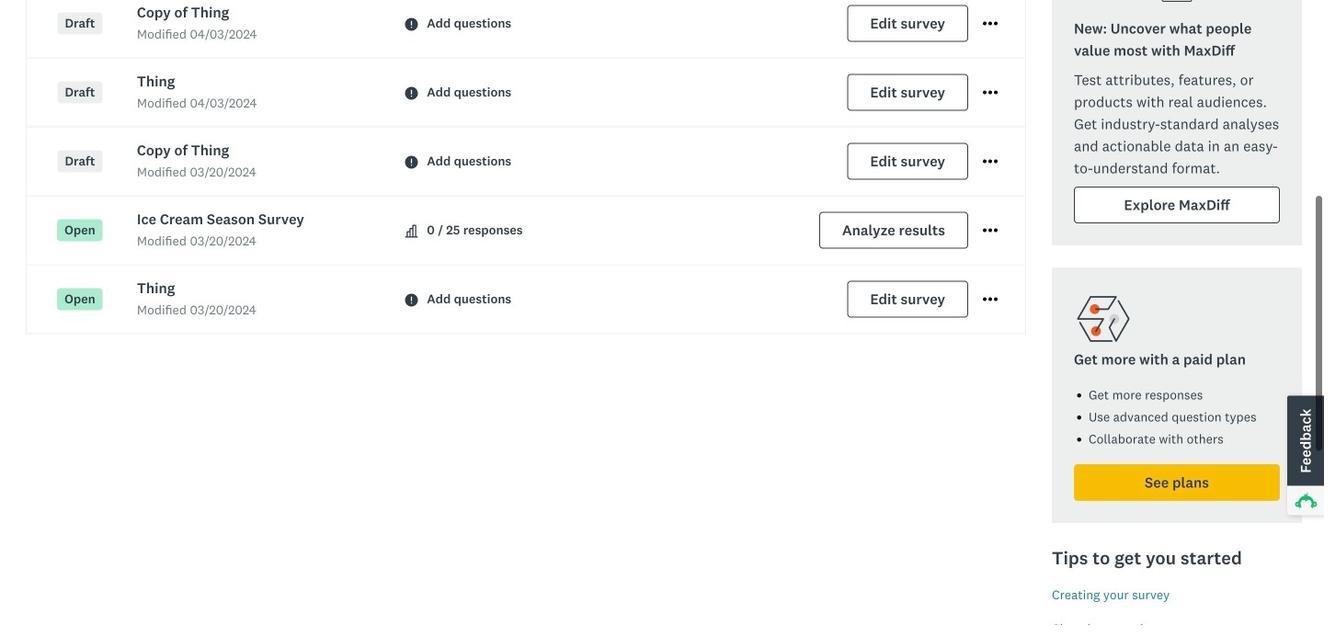 Task type: describe. For each thing, give the bounding box(es) containing it.
open menu image for second warning icon from the top
[[983, 154, 998, 169]]

warning image
[[405, 87, 418, 100]]

open menu image for warning image at the top left of the page
[[983, 91, 998, 95]]

3 open menu image from the top
[[983, 229, 998, 232]]

5 open menu image from the top
[[983, 223, 998, 238]]

1 warning image from the top
[[405, 18, 418, 31]]

open menu image for first warning icon from the bottom
[[983, 292, 998, 307]]

4 open menu image from the top
[[983, 160, 998, 163]]

open menu image for third warning icon from the bottom of the page
[[983, 16, 998, 31]]

open menu image for third warning icon from the bottom of the page
[[983, 22, 998, 26]]



Task type: locate. For each thing, give the bounding box(es) containing it.
4 open menu image from the top
[[983, 298, 998, 301]]

0 vertical spatial warning image
[[405, 18, 418, 31]]

max diff icon image
[[1155, 0, 1199, 7]]

open menu image for first warning icon from the bottom
[[983, 298, 998, 301]]

2 vertical spatial warning image
[[405, 294, 418, 307]]

3 open menu image from the top
[[983, 154, 998, 169]]

2 open menu image from the top
[[983, 85, 998, 100]]

6 open menu image from the top
[[983, 292, 998, 307]]

1 open menu image from the top
[[983, 16, 998, 31]]

2 warning image from the top
[[405, 156, 418, 169]]

open menu image for warning image at the top left of the page
[[983, 85, 998, 100]]

1 vertical spatial warning image
[[405, 156, 418, 169]]

warning image
[[405, 18, 418, 31], [405, 156, 418, 169], [405, 294, 418, 307]]

open menu image
[[983, 22, 998, 26], [983, 91, 998, 95], [983, 229, 998, 232], [983, 298, 998, 301]]

response count image
[[405, 225, 418, 238], [405, 225, 418, 238]]

3 warning image from the top
[[405, 294, 418, 307]]

response based pricing icon image
[[1074, 290, 1133, 349]]

open menu image
[[983, 16, 998, 31], [983, 85, 998, 100], [983, 154, 998, 169], [983, 160, 998, 163], [983, 223, 998, 238], [983, 292, 998, 307]]

2 open menu image from the top
[[983, 91, 998, 95]]

1 open menu image from the top
[[983, 22, 998, 26]]



Task type: vqa. For each thing, say whether or not it's contained in the screenshot.
Brand logo
no



